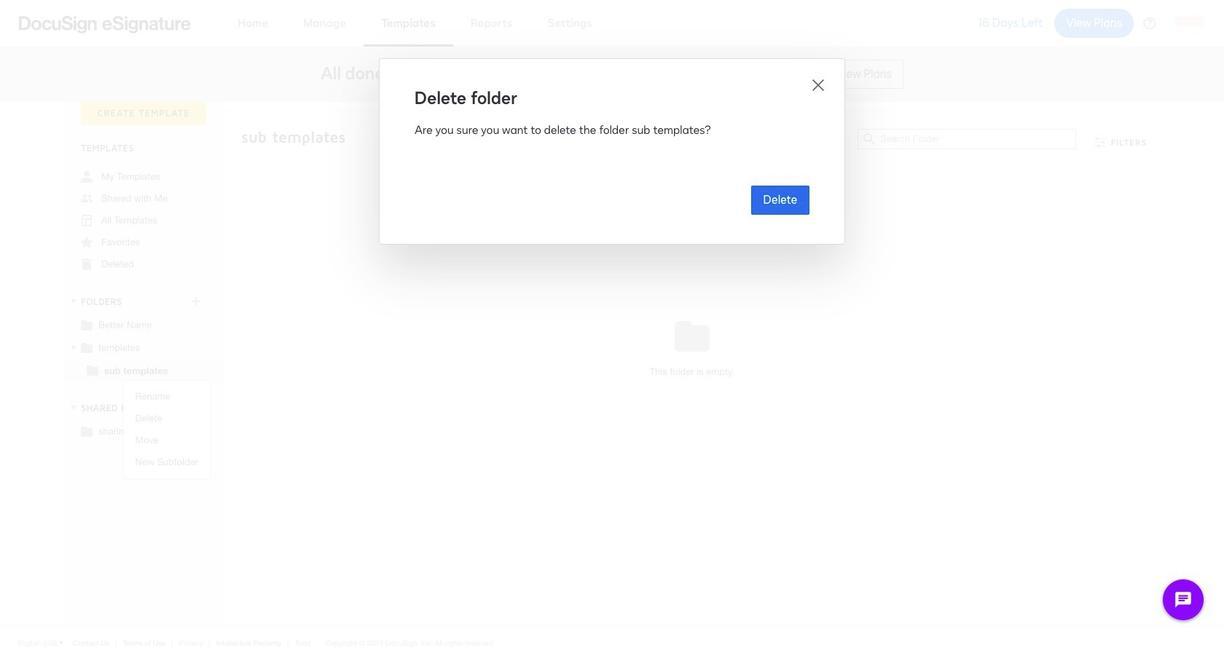 Task type: describe. For each thing, give the bounding box(es) containing it.
templates image
[[81, 215, 93, 227]]

2 folder image from the top
[[81, 425, 93, 437]]

view folders image
[[68, 296, 79, 307]]

1 folder image from the top
[[81, 319, 93, 331]]

docusign esignature image
[[19, 16, 191, 33]]

view shared folders image
[[68, 402, 79, 414]]

shared image
[[81, 193, 93, 205]]

star filled image
[[81, 237, 93, 248]]

Search Folder text field
[[880, 130, 1076, 149]]

trash image
[[81, 259, 93, 270]]



Task type: vqa. For each thing, say whether or not it's contained in the screenshot.
the topmost folder image
yes



Task type: locate. For each thing, give the bounding box(es) containing it.
folder image
[[81, 319, 93, 331], [81, 425, 93, 437]]

more info region
[[0, 627, 1224, 659]]

1 vertical spatial folder image
[[81, 425, 93, 437]]

menu
[[124, 386, 210, 474]]

1 vertical spatial folder image
[[87, 364, 98, 376]]

user image
[[81, 171, 93, 183]]

0 vertical spatial folder image
[[81, 319, 93, 331]]

0 vertical spatial folder image
[[81, 342, 93, 353]]

folder image
[[81, 342, 93, 353], [87, 364, 98, 376]]



